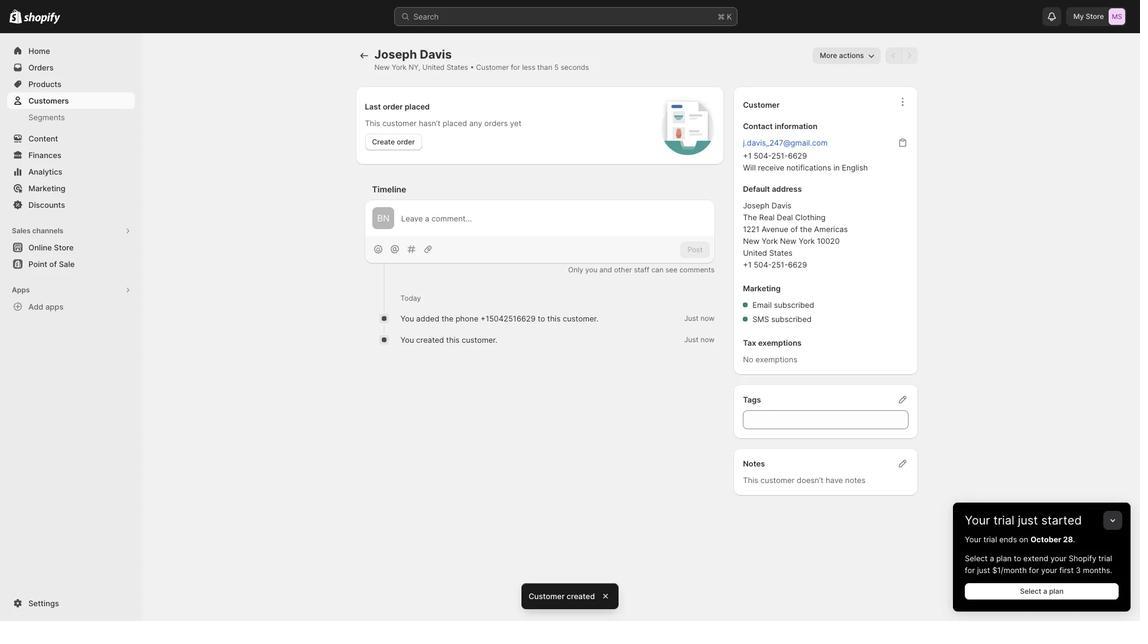 Task type: locate. For each thing, give the bounding box(es) containing it.
sales
[[12, 226, 31, 235]]

subscribed down email subscribed
[[772, 315, 812, 324]]

1221
[[744, 225, 760, 234]]

1 horizontal spatial davis
[[772, 201, 792, 210]]

2 now from the top
[[701, 335, 715, 344]]

davis for joseph davis new york ny, united states • customer for less than 5 seconds
[[420, 47, 452, 62]]

sales channels button
[[7, 223, 135, 239]]

504- inside joseph davis the real deal clothing 1221 avenue of the americas new york new york 10020 united states +1 504-251-6629
[[754, 260, 772, 270]]

products link
[[7, 76, 135, 92]]

order right "last"
[[383, 102, 403, 111]]

store
[[1087, 12, 1105, 21], [54, 243, 74, 252]]

0 horizontal spatial york
[[392, 63, 407, 72]]

0 vertical spatial your
[[966, 514, 991, 528]]

0 vertical spatial 504-
[[754, 151, 772, 161]]

select for select a plan to extend your shopify trial for just $1/month for your first 3 months.
[[966, 554, 988, 563]]

just now down comments
[[685, 314, 715, 323]]

placed left any at the left top
[[443, 118, 467, 128]]

1 vertical spatial states
[[770, 248, 793, 258]]

more actions
[[820, 51, 865, 60]]

post
[[688, 245, 703, 254]]

251- down avenue
[[772, 260, 789, 270]]

more
[[820, 51, 838, 60]]

a down the select a plan to extend your shopify trial for just $1/month for your first 3 months.
[[1044, 587, 1048, 596]]

point of sale
[[28, 259, 75, 269]]

your up your trial ends on october 28 .
[[966, 514, 991, 528]]

actions
[[840, 51, 865, 60]]

exemptions down tax exemptions
[[756, 355, 798, 364]]

your left ends
[[966, 535, 982, 544]]

a up the '$1/month'
[[991, 554, 995, 563]]

select down the select a plan to extend your shopify trial for just $1/month for your first 3 months.
[[1021, 587, 1042, 596]]

your up first
[[1051, 554, 1067, 563]]

customer. down the only
[[563, 314, 599, 324]]

this down notes
[[744, 476, 759, 485]]

you down today
[[401, 335, 414, 345]]

default
[[744, 184, 771, 194]]

1 vertical spatial customer
[[744, 100, 780, 110]]

now down comments
[[701, 314, 715, 323]]

for down extend
[[1030, 566, 1040, 575]]

notes
[[846, 476, 866, 485]]

order
[[383, 102, 403, 111], [397, 137, 415, 146]]

trial up ends
[[994, 514, 1015, 528]]

new down 1221
[[744, 236, 760, 246]]

0 horizontal spatial of
[[49, 259, 57, 269]]

1 horizontal spatial joseph
[[744, 201, 770, 210]]

davis inside joseph davis new york ny, united states • customer for less than 5 seconds
[[420, 47, 452, 62]]

less
[[522, 63, 536, 72]]

this down "last"
[[365, 118, 381, 128]]

the
[[801, 225, 813, 234], [442, 314, 454, 324]]

just
[[1019, 514, 1039, 528], [978, 566, 991, 575]]

months.
[[1084, 566, 1113, 575]]

customer. down phone
[[462, 335, 498, 345]]

marketing up the discounts
[[28, 184, 65, 193]]

english
[[843, 163, 869, 172]]

real
[[760, 213, 775, 222]]

marketing
[[28, 184, 65, 193], [744, 284, 781, 293]]

states left • at the left top of page
[[447, 63, 468, 72]]

states inside joseph davis new york ny, united states • customer for less than 5 seconds
[[447, 63, 468, 72]]

your for your trial ends on october 28 .
[[966, 535, 982, 544]]

1 vertical spatial you
[[401, 335, 414, 345]]

0 horizontal spatial plan
[[997, 554, 1012, 563]]

1 horizontal spatial this
[[548, 314, 561, 324]]

1 horizontal spatial plan
[[1050, 587, 1064, 596]]

a for select a plan to extend your shopify trial for just $1/month for your first 3 months.
[[991, 554, 995, 563]]

only
[[569, 266, 584, 274]]

segments link
[[7, 109, 135, 126]]

1 horizontal spatial to
[[1015, 554, 1022, 563]]

joseph
[[375, 47, 417, 62], [744, 201, 770, 210]]

1 horizontal spatial select
[[1021, 587, 1042, 596]]

504- down 1221
[[754, 260, 772, 270]]

+1 504-251-6629 will receive notifications in english
[[744, 151, 869, 172]]

just now left tax
[[685, 335, 715, 344]]

default address
[[744, 184, 802, 194]]

for left the '$1/month'
[[966, 566, 976, 575]]

0 vertical spatial to
[[538, 314, 546, 324]]

0 horizontal spatial this
[[365, 118, 381, 128]]

products
[[28, 79, 61, 89]]

1 horizontal spatial placed
[[443, 118, 467, 128]]

0 horizontal spatial joseph
[[375, 47, 417, 62]]

joseph inside joseph davis the real deal clothing 1221 avenue of the americas new york new york 10020 united states +1 504-251-6629
[[744, 201, 770, 210]]

apps
[[45, 302, 63, 312]]

6629 up notifications
[[789, 151, 808, 161]]

trial left ends
[[984, 535, 998, 544]]

0 horizontal spatial select
[[966, 554, 988, 563]]

1 vertical spatial customer
[[761, 476, 795, 485]]

customer created
[[529, 592, 595, 601]]

select down your trial ends on october 28 .
[[966, 554, 988, 563]]

states down avenue
[[770, 248, 793, 258]]

1 vertical spatial a
[[1044, 587, 1048, 596]]

1 horizontal spatial states
[[770, 248, 793, 258]]

you for you created this customer.
[[401, 335, 414, 345]]

0 horizontal spatial united
[[423, 63, 445, 72]]

any
[[470, 118, 483, 128]]

0 vertical spatial trial
[[994, 514, 1015, 528]]

this for this customer doesn't have notes
[[744, 476, 759, 485]]

united inside joseph davis the real deal clothing 1221 avenue of the americas new york new york 10020 united states +1 504-251-6629
[[744, 248, 768, 258]]

york left 10020
[[799, 236, 815, 246]]

select a plan
[[1021, 587, 1064, 596]]

you created this customer.
[[401, 335, 498, 345]]

joseph up the the
[[744, 201, 770, 210]]

0 vertical spatial the
[[801, 225, 813, 234]]

1 vertical spatial just
[[978, 566, 991, 575]]

1 +1 from the top
[[744, 151, 752, 161]]

than
[[538, 63, 553, 72]]

1 6629 from the top
[[789, 151, 808, 161]]

york down avenue
[[762, 236, 778, 246]]

0 horizontal spatial marketing
[[28, 184, 65, 193]]

shopify image
[[24, 12, 61, 24]]

0 vertical spatial united
[[423, 63, 445, 72]]

1 just now from the top
[[685, 314, 715, 323]]

0 vertical spatial +1
[[744, 151, 752, 161]]

1 vertical spatial 504-
[[754, 260, 772, 270]]

1 vertical spatial now
[[701, 335, 715, 344]]

york left ny,
[[392, 63, 407, 72]]

2 your from the top
[[966, 535, 982, 544]]

you for you added the phone +15042516629 to this customer.
[[401, 314, 414, 324]]

subscribed up sms subscribed
[[774, 300, 815, 310]]

0 vertical spatial of
[[791, 225, 799, 234]]

plan down first
[[1050, 587, 1064, 596]]

0 vertical spatial customer.
[[563, 314, 599, 324]]

just inside dropdown button
[[1019, 514, 1039, 528]]

1 vertical spatial store
[[54, 243, 74, 252]]

1 vertical spatial order
[[397, 137, 415, 146]]

customer for doesn't
[[761, 476, 795, 485]]

point of sale link
[[7, 256, 135, 272]]

new down avenue
[[781, 236, 797, 246]]

store for my store
[[1087, 12, 1105, 21]]

just down comments
[[685, 314, 699, 323]]

None text field
[[744, 411, 909, 429]]

your left first
[[1042, 566, 1058, 575]]

you left added
[[401, 314, 414, 324]]

1 vertical spatial of
[[49, 259, 57, 269]]

new
[[375, 63, 390, 72], [744, 236, 760, 246], [781, 236, 797, 246]]

1 vertical spatial select
[[1021, 587, 1042, 596]]

trial
[[994, 514, 1015, 528], [984, 535, 998, 544], [1099, 554, 1113, 563]]

0 vertical spatial subscribed
[[774, 300, 815, 310]]

order right create at the top left of the page
[[397, 137, 415, 146]]

more actions button
[[813, 47, 881, 64]]

now for you created this customer.
[[701, 335, 715, 344]]

customer for hasn't
[[383, 118, 417, 128]]

2 6629 from the top
[[789, 260, 808, 270]]

2 251- from the top
[[772, 260, 789, 270]]

1 vertical spatial united
[[744, 248, 768, 258]]

just left tax
[[685, 335, 699, 344]]

exemptions up no exemptions
[[759, 338, 802, 348]]

this down phone
[[447, 335, 460, 345]]

a inside the select a plan to extend your shopify trial for just $1/month for your first 3 months.
[[991, 554, 995, 563]]

2 horizontal spatial customer
[[744, 100, 780, 110]]

york
[[392, 63, 407, 72], [762, 236, 778, 246], [799, 236, 815, 246]]

1 vertical spatial davis
[[772, 201, 792, 210]]

0 horizontal spatial new
[[375, 63, 390, 72]]

of down 'deal'
[[791, 225, 799, 234]]

0 horizontal spatial for
[[511, 63, 521, 72]]

0 horizontal spatial customer
[[383, 118, 417, 128]]

customer
[[476, 63, 509, 72], [744, 100, 780, 110], [529, 592, 565, 601]]

address
[[772, 184, 802, 194]]

6629
[[789, 151, 808, 161], [789, 260, 808, 270]]

0 horizontal spatial this
[[447, 335, 460, 345]]

of left "sale"
[[49, 259, 57, 269]]

0 vertical spatial store
[[1087, 12, 1105, 21]]

1 251- from the top
[[772, 151, 789, 161]]

customer down the last order placed
[[383, 118, 417, 128]]

504-
[[754, 151, 772, 161], [754, 260, 772, 270]]

0 vertical spatial customer
[[383, 118, 417, 128]]

•
[[470, 63, 474, 72]]

1 horizontal spatial customer
[[529, 592, 565, 601]]

1 horizontal spatial of
[[791, 225, 799, 234]]

1 horizontal spatial united
[[744, 248, 768, 258]]

to right +15042516629 on the left bottom
[[538, 314, 546, 324]]

+1 inside +1 504-251-6629 will receive notifications in english
[[744, 151, 752, 161]]

251- inside joseph davis the real deal clothing 1221 avenue of the americas new york new york 10020 united states +1 504-251-6629
[[772, 260, 789, 270]]

1 you from the top
[[401, 314, 414, 324]]

1 vertical spatial just
[[685, 335, 699, 344]]

1 horizontal spatial the
[[801, 225, 813, 234]]

+1 up will
[[744, 151, 752, 161]]

discounts link
[[7, 197, 135, 213]]

this right +15042516629 on the left bottom
[[548, 314, 561, 324]]

your trial just started element
[[954, 534, 1131, 612]]

1 horizontal spatial just
[[1019, 514, 1039, 528]]

select for select a plan
[[1021, 587, 1042, 596]]

orders
[[485, 118, 508, 128]]

0 vertical spatial just now
[[685, 314, 715, 323]]

trial for just
[[994, 514, 1015, 528]]

joseph up ny,
[[375, 47, 417, 62]]

davis up 'deal'
[[772, 201, 792, 210]]

3
[[1077, 566, 1082, 575]]

1 vertical spatial plan
[[1050, 587, 1064, 596]]

select a plan link
[[966, 584, 1120, 600]]

davis up ny,
[[420, 47, 452, 62]]

1 vertical spatial your
[[1042, 566, 1058, 575]]

placed up hasn't
[[405, 102, 430, 111]]

2 you from the top
[[401, 335, 414, 345]]

plan
[[997, 554, 1012, 563], [1050, 587, 1064, 596]]

0 vertical spatial this
[[548, 314, 561, 324]]

+1
[[744, 151, 752, 161], [744, 260, 752, 270]]

this customer hasn't placed any orders yet
[[365, 118, 522, 128]]

my store
[[1074, 12, 1105, 21]]

store right my
[[1087, 12, 1105, 21]]

apps
[[12, 286, 30, 294]]

plan up the '$1/month'
[[997, 554, 1012, 563]]

subscribed for email subscribed
[[774, 300, 815, 310]]

just now
[[685, 314, 715, 323], [685, 335, 715, 344]]

plan inside the select a plan to extend your shopify trial for just $1/month for your first 3 months.
[[997, 554, 1012, 563]]

0 vertical spatial this
[[365, 118, 381, 128]]

2 vertical spatial trial
[[1099, 554, 1113, 563]]

marketing up email
[[744, 284, 781, 293]]

1 horizontal spatial customer
[[761, 476, 795, 485]]

of
[[791, 225, 799, 234], [49, 259, 57, 269]]

this
[[548, 314, 561, 324], [447, 335, 460, 345]]

subscribed
[[774, 300, 815, 310], [772, 315, 812, 324]]

trial up months.
[[1099, 554, 1113, 563]]

1 horizontal spatial marketing
[[744, 284, 781, 293]]

0 horizontal spatial customer
[[476, 63, 509, 72]]

2 just now from the top
[[685, 335, 715, 344]]

doesn't
[[797, 476, 824, 485]]

0 horizontal spatial davis
[[420, 47, 452, 62]]

notes
[[744, 459, 766, 469]]

1 vertical spatial 6629
[[789, 260, 808, 270]]

0 horizontal spatial states
[[447, 63, 468, 72]]

just now for you created this customer.
[[685, 335, 715, 344]]

trial inside dropdown button
[[994, 514, 1015, 528]]

0 horizontal spatial just
[[978, 566, 991, 575]]

information
[[775, 121, 818, 131]]

1 just from the top
[[685, 314, 699, 323]]

for
[[511, 63, 521, 72], [966, 566, 976, 575], [1030, 566, 1040, 575]]

1 vertical spatial trial
[[984, 535, 998, 544]]

just left the '$1/month'
[[978, 566, 991, 575]]

the down clothing
[[801, 225, 813, 234]]

to up the '$1/month'
[[1015, 554, 1022, 563]]

shopify image
[[9, 9, 22, 24]]

504- up receive
[[754, 151, 772, 161]]

contact
[[744, 121, 773, 131]]

1 now from the top
[[701, 314, 715, 323]]

1 horizontal spatial store
[[1087, 12, 1105, 21]]

0 horizontal spatial created
[[417, 335, 444, 345]]

deal
[[777, 213, 794, 222]]

this for this customer hasn't placed any orders yet
[[365, 118, 381, 128]]

to
[[538, 314, 546, 324], [1015, 554, 1022, 563]]

0 vertical spatial 6629
[[789, 151, 808, 161]]

2 504- from the top
[[754, 260, 772, 270]]

select inside the select a plan to extend your shopify trial for just $1/month for your first 3 months.
[[966, 554, 988, 563]]

1 504- from the top
[[754, 151, 772, 161]]

+1 down 1221
[[744, 260, 752, 270]]

0 vertical spatial placed
[[405, 102, 430, 111]]

store inside 'button'
[[54, 243, 74, 252]]

1 vertical spatial 251-
[[772, 260, 789, 270]]

and
[[600, 266, 613, 274]]

0 horizontal spatial a
[[991, 554, 995, 563]]

store up "sale"
[[54, 243, 74, 252]]

j.davis_247@gmail.com
[[744, 138, 828, 148]]

1 vertical spatial this
[[744, 476, 759, 485]]

2 just from the top
[[685, 335, 699, 344]]

1 vertical spatial +1
[[744, 260, 752, 270]]

0 vertical spatial plan
[[997, 554, 1012, 563]]

the left phone
[[442, 314, 454, 324]]

united down 1221
[[744, 248, 768, 258]]

just up on
[[1019, 514, 1039, 528]]

plan for select a plan
[[1050, 587, 1064, 596]]

2 vertical spatial customer
[[529, 592, 565, 601]]

trial for ends
[[984, 535, 998, 544]]

joseph for joseph davis the real deal clothing 1221 avenue of the americas new york new york 10020 united states +1 504-251-6629
[[744, 201, 770, 210]]

251- down the j.davis_247@gmail.com
[[772, 151, 789, 161]]

now left tax
[[701, 335, 715, 344]]

seconds
[[561, 63, 589, 72]]

select
[[966, 554, 988, 563], [1021, 587, 1042, 596]]

1 horizontal spatial customer.
[[563, 314, 599, 324]]

0 vertical spatial exemptions
[[759, 338, 802, 348]]

6629 down avenue
[[789, 260, 808, 270]]

1 vertical spatial subscribed
[[772, 315, 812, 324]]

0 vertical spatial joseph
[[375, 47, 417, 62]]

united right ny,
[[423, 63, 445, 72]]

.
[[1074, 535, 1076, 544]]

online
[[28, 243, 52, 252]]

1 your from the top
[[966, 514, 991, 528]]

2 +1 from the top
[[744, 260, 752, 270]]

1 vertical spatial the
[[442, 314, 454, 324]]

your
[[966, 514, 991, 528], [966, 535, 982, 544]]

0 vertical spatial davis
[[420, 47, 452, 62]]

0 horizontal spatial the
[[442, 314, 454, 324]]

customer down notes
[[761, 476, 795, 485]]

1 vertical spatial exemptions
[[756, 355, 798, 364]]

new left ny,
[[375, 63, 390, 72]]

1 horizontal spatial created
[[567, 592, 595, 601]]

order inside button
[[397, 137, 415, 146]]

1 vertical spatial marketing
[[744, 284, 781, 293]]

davis inside joseph davis the real deal clothing 1221 avenue of the americas new york new york 10020 united states +1 504-251-6629
[[772, 201, 792, 210]]

0 vertical spatial a
[[991, 554, 995, 563]]

your inside dropdown button
[[966, 514, 991, 528]]

joseph inside joseph davis new york ny, united states • customer for less than 5 seconds
[[375, 47, 417, 62]]

1 vertical spatial your
[[966, 535, 982, 544]]

1 vertical spatial joseph
[[744, 201, 770, 210]]

for left 'less'
[[511, 63, 521, 72]]



Task type: describe. For each thing, give the bounding box(es) containing it.
new inside joseph davis new york ny, united states • customer for less than 5 seconds
[[375, 63, 390, 72]]

avatar with initials b n image
[[372, 207, 394, 229]]

previous image
[[888, 50, 900, 62]]

1 vertical spatial placed
[[443, 118, 467, 128]]

no exemptions
[[744, 355, 798, 364]]

staff
[[634, 266, 650, 274]]

order for create
[[397, 137, 415, 146]]

my store image
[[1110, 8, 1126, 25]]

create order
[[372, 137, 415, 146]]

sales channels
[[12, 226, 63, 235]]

contact information
[[744, 121, 818, 131]]

$1/month
[[993, 566, 1028, 575]]

customers
[[28, 96, 69, 105]]

add
[[28, 302, 43, 312]]

6629 inside +1 504-251-6629 will receive notifications in english
[[789, 151, 808, 161]]

extend
[[1024, 554, 1049, 563]]

create order button
[[365, 134, 422, 150]]

online store button
[[0, 239, 142, 256]]

home
[[28, 46, 50, 56]]

yet
[[510, 118, 522, 128]]

just now for you added the phone +15042516629 to this customer.
[[685, 314, 715, 323]]

0 vertical spatial marketing
[[28, 184, 65, 193]]

the
[[744, 213, 758, 222]]

on
[[1020, 535, 1029, 544]]

finances
[[28, 150, 61, 160]]

united inside joseph davis new york ny, united states • customer for less than 5 seconds
[[423, 63, 445, 72]]

home link
[[7, 43, 135, 59]]

k
[[727, 12, 732, 21]]

1 horizontal spatial york
[[762, 236, 778, 246]]

your trial just started
[[966, 514, 1083, 528]]

last
[[365, 102, 381, 111]]

first
[[1060, 566, 1075, 575]]

sms
[[753, 315, 770, 324]]

subscribed for sms subscribed
[[772, 315, 812, 324]]

store for online store
[[54, 243, 74, 252]]

search
[[414, 12, 439, 21]]

receive
[[758, 163, 785, 172]]

5
[[555, 63, 559, 72]]

ends
[[1000, 535, 1018, 544]]

a for select a plan
[[1044, 587, 1048, 596]]

trial inside the select a plan to extend your shopify trial for just $1/month for your first 3 months.
[[1099, 554, 1113, 563]]

email subscribed
[[753, 300, 815, 310]]

my
[[1074, 12, 1085, 21]]

2 horizontal spatial new
[[781, 236, 797, 246]]

york inside joseph davis new york ny, united states • customer for less than 5 seconds
[[392, 63, 407, 72]]

for inside joseph davis new york ny, united states • customer for less than 5 seconds
[[511, 63, 521, 72]]

504- inside +1 504-251-6629 will receive notifications in english
[[754, 151, 772, 161]]

started
[[1042, 514, 1083, 528]]

have
[[826, 476, 844, 485]]

order for last
[[383, 102, 403, 111]]

2 horizontal spatial york
[[799, 236, 815, 246]]

1 horizontal spatial new
[[744, 236, 760, 246]]

2 horizontal spatial for
[[1030, 566, 1040, 575]]

the inside joseph davis the real deal clothing 1221 avenue of the americas new york new york 10020 united states +1 504-251-6629
[[801, 225, 813, 234]]

apps button
[[7, 282, 135, 299]]

your trial ends on october 28 .
[[966, 535, 1076, 544]]

select a plan to extend your shopify trial for just $1/month for your first 3 months.
[[966, 554, 1113, 575]]

october
[[1031, 535, 1062, 544]]

states inside joseph davis the real deal clothing 1221 avenue of the americas new york new york 10020 united states +1 504-251-6629
[[770, 248, 793, 258]]

1 horizontal spatial for
[[966, 566, 976, 575]]

add apps button
[[7, 299, 135, 315]]

just for you created this customer.
[[685, 335, 699, 344]]

+15042516629
[[481, 314, 536, 324]]

+1 inside joseph davis the real deal clothing 1221 avenue of the americas new york new york 10020 united states +1 504-251-6629
[[744, 260, 752, 270]]

online store link
[[7, 239, 135, 256]]

0 horizontal spatial placed
[[405, 102, 430, 111]]

plan for select a plan to extend your shopify trial for just $1/month for your first 3 months.
[[997, 554, 1012, 563]]

point
[[28, 259, 47, 269]]

marketing link
[[7, 180, 135, 197]]

just for you added the phone +15042516629 to this customer.
[[685, 314, 699, 323]]

segments
[[28, 113, 65, 122]]

today
[[401, 294, 421, 303]]

can
[[652, 266, 664, 274]]

notifications
[[787, 163, 832, 172]]

customer inside joseph davis new york ny, united states • customer for less than 5 seconds
[[476, 63, 509, 72]]

tax
[[744, 338, 757, 348]]

0 horizontal spatial customer.
[[462, 335, 498, 345]]

of inside button
[[49, 259, 57, 269]]

created for you
[[417, 335, 444, 345]]

251- inside +1 504-251-6629 will receive notifications in english
[[772, 151, 789, 161]]

no
[[744, 355, 754, 364]]

customers link
[[7, 92, 135, 109]]

add apps
[[28, 302, 63, 312]]

next image
[[904, 50, 916, 62]]

hasn't
[[419, 118, 441, 128]]

customer for customer created
[[529, 592, 565, 601]]

joseph davis the real deal clothing 1221 avenue of the americas new york new york 10020 united states +1 504-251-6629
[[744, 201, 849, 270]]

you added the phone +15042516629 to this customer.
[[401, 314, 599, 324]]

discounts
[[28, 200, 65, 210]]

joseph for joseph davis new york ny, united states • customer for less than 5 seconds
[[375, 47, 417, 62]]

joseph davis new york ny, united states • customer for less than 5 seconds
[[375, 47, 589, 72]]

settings
[[28, 599, 59, 608]]

davis for joseph davis the real deal clothing 1221 avenue of the americas new york new york 10020 united states +1 504-251-6629
[[772, 201, 792, 210]]

tax exemptions
[[744, 338, 802, 348]]

⌘
[[718, 12, 725, 21]]

j.davis_247@gmail.com button
[[736, 134, 835, 151]]

ny,
[[409, 63, 421, 72]]

now for you added the phone +15042516629 to this customer.
[[701, 314, 715, 323]]

online store
[[28, 243, 74, 252]]

28
[[1064, 535, 1074, 544]]

channels
[[32, 226, 63, 235]]

sms subscribed
[[753, 315, 812, 324]]

of inside joseph davis the real deal clothing 1221 avenue of the americas new york new york 10020 united states +1 504-251-6629
[[791, 225, 799, 234]]

you
[[586, 266, 598, 274]]

created for customer
[[567, 592, 595, 601]]

10020
[[818, 236, 840, 246]]

point of sale button
[[0, 256, 142, 272]]

Leave a comment... text field
[[402, 212, 708, 224]]

6629 inside joseph davis the real deal clothing 1221 avenue of the americas new york new york 10020 united states +1 504-251-6629
[[789, 260, 808, 270]]

analytics link
[[7, 163, 135, 180]]

shopify
[[1070, 554, 1097, 563]]

0 vertical spatial your
[[1051, 554, 1067, 563]]

exemptions for tax exemptions
[[759, 338, 802, 348]]

will
[[744, 163, 756, 172]]

exemptions for no exemptions
[[756, 355, 798, 364]]

0 horizontal spatial to
[[538, 314, 546, 324]]

email
[[753, 300, 772, 310]]

to inside the select a plan to extend your shopify trial for just $1/month for your first 3 months.
[[1015, 554, 1022, 563]]

sale
[[59, 259, 75, 269]]

orders link
[[7, 59, 135, 76]]

content
[[28, 134, 58, 143]]

americas
[[815, 225, 849, 234]]

just inside the select a plan to extend your shopify trial for just $1/month for your first 3 months.
[[978, 566, 991, 575]]

customer for customer
[[744, 100, 780, 110]]

1 vertical spatial this
[[447, 335, 460, 345]]

added
[[417, 314, 440, 324]]

only you and other staff can see comments
[[569, 266, 715, 274]]

your for your trial just started
[[966, 514, 991, 528]]

create
[[372, 137, 395, 146]]



Task type: vqa. For each thing, say whether or not it's contained in the screenshot.
second 'Thursday' Element from right
no



